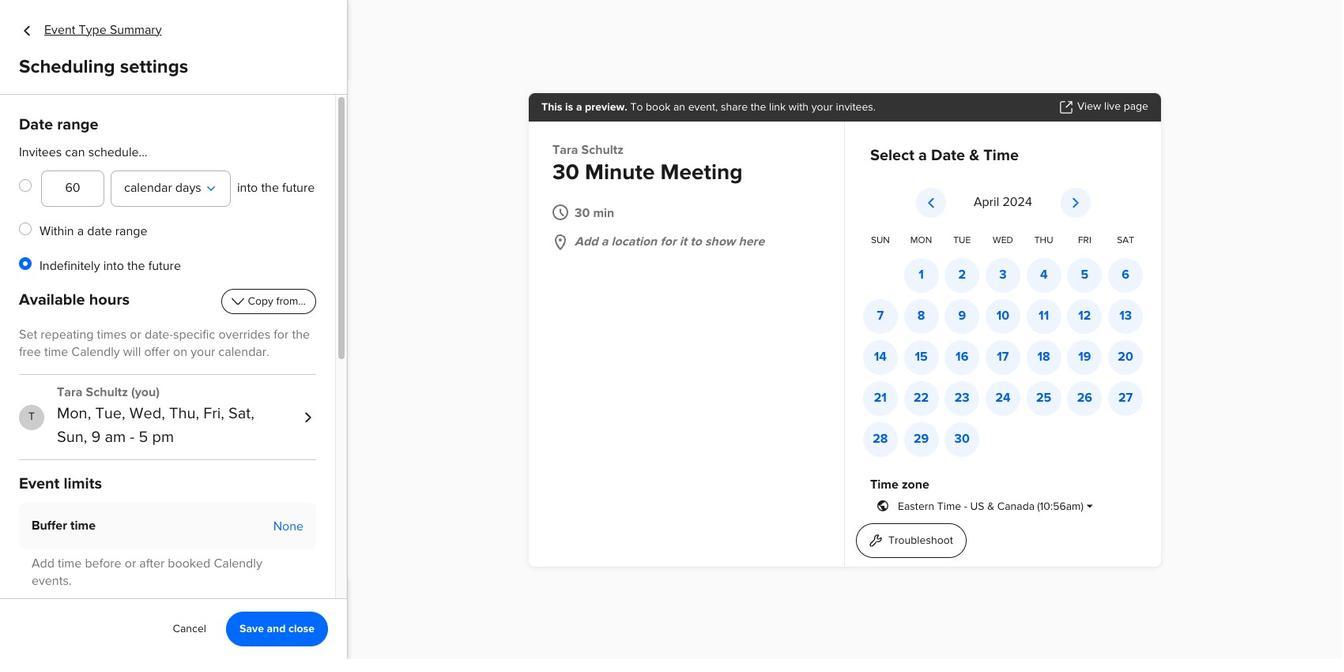 Task type: locate. For each thing, give the bounding box(es) containing it.
add time before or after booked calendly events.
[[32, 559, 262, 589]]

upgrade your subscription get even more of the calendly features you need.
[[20, 431, 168, 473]]

integrations & apps
[[47, 545, 159, 557]]

apps
[[131, 545, 159, 557]]

show
[[705, 236, 735, 249]]

limits
[[64, 476, 102, 492]]

event for event limits
[[19, 476, 60, 492]]

event inside define the type of event you want people to schedule with you. this includes the duration, location, and your availability.
[[1178, 371, 1205, 383]]

1 vertical spatial range
[[115, 226, 147, 238]]

0 horizontal spatial into
[[103, 261, 124, 273]]

time down availability
[[70, 521, 96, 533]]

0 vertical spatial to
[[1102, 217, 1117, 233]]

with inside define the type of event you want people to schedule with you. this includes the duration, location, and your availability.
[[1148, 386, 1168, 398]]

1 horizontal spatial into
[[237, 182, 258, 195]]

0 vertical spatial of
[[1166, 371, 1175, 383]]

1 horizontal spatial -
[[964, 502, 967, 513]]

canada
[[997, 502, 1035, 513]]

availability link
[[6, 496, 198, 530]]

schultz for mon,
[[86, 388, 128, 400]]

schultz inside tara schultz 30 minute meeting
[[581, 144, 623, 157]]

1 horizontal spatial and
[[1178, 402, 1196, 413]]

0 horizontal spatial is
[[565, 102, 573, 113]]

2 down tue
[[958, 270, 966, 282]]

16 cell
[[942, 340, 983, 375]]

1 vertical spatial this
[[1194, 386, 1214, 398]]

calendar.
[[218, 347, 269, 360]]

30 inside tara schultz 30 minute meeting
[[552, 162, 579, 184]]

3 cell
[[983, 258, 1023, 293]]

for
[[660, 236, 676, 249], [274, 329, 289, 342]]

5 left pm at the left bottom of the page
[[139, 431, 148, 446]]

type up scheduling settings
[[79, 24, 107, 37]]

april
[[974, 196, 999, 209]]

with right link
[[789, 102, 809, 113]]

10
[[996, 311, 1009, 323]]

a down min
[[601, 236, 608, 249]]

1 horizontal spatial you
[[1208, 371, 1226, 383]]

tara up mon,
[[57, 388, 83, 400]]

5 inside button
[[1081, 270, 1089, 282]]

1 horizontal spatial for
[[660, 236, 676, 249]]

0 vertical spatial type
[[1194, 342, 1223, 356]]

9 left am
[[91, 431, 101, 446]]

0 vertical spatial you
[[1208, 371, 1226, 383]]

1 vertical spatial date
[[931, 147, 965, 163]]

integrations & apps link
[[6, 534, 198, 568]]

share
[[721, 102, 748, 113]]

14
[[874, 352, 887, 364]]

type down create an event type
[[1142, 371, 1163, 383]]

people
[[1255, 371, 1289, 383]]

of
[[1166, 371, 1175, 383], [95, 447, 104, 458]]

types right about
[[1190, 480, 1213, 489]]

2 vertical spatial time
[[58, 559, 82, 571]]

your down includes at the bottom right of page
[[1199, 402, 1220, 413]]

for down copy from...
[[274, 329, 289, 342]]

and down you.
[[1178, 402, 1196, 413]]

need.
[[83, 462, 110, 473]]

19
[[1078, 352, 1091, 364]]

is
[[565, 102, 573, 113], [1182, 288, 1192, 303]]

cell down 24
[[983, 422, 1023, 457]]

1 horizontal spatial cell
[[983, 422, 1023, 457]]

0 vertical spatial with
[[789, 102, 809, 113]]

30 inside button
[[954, 434, 970, 447]]

0 vertical spatial 30
[[552, 162, 579, 184]]

0 horizontal spatial calendar
[[124, 182, 172, 195]]

to
[[1102, 217, 1117, 233], [690, 236, 702, 249], [1088, 386, 1098, 398]]

1 vertical spatial 5
[[139, 431, 148, 446]]

1 vertical spatial into
[[103, 261, 124, 273]]

schedule up 'duration,'
[[1101, 386, 1145, 398]]

or up will
[[130, 329, 141, 342]]

0 vertical spatial calendly
[[71, 347, 120, 360]]

1 vertical spatial tara
[[57, 388, 83, 400]]

calendly image
[[44, 19, 122, 41]]

30 for 30 min
[[575, 207, 590, 220]]

& right 'us'
[[987, 502, 994, 513]]

date
[[87, 226, 112, 238]]

time inside 'add time before or after booked calendly events.'
[[58, 559, 82, 571]]

1 vertical spatial with
[[1148, 386, 1168, 398]]

0 horizontal spatial type
[[1142, 371, 1163, 383]]

15 button
[[904, 340, 939, 375]]

event inside button
[[44, 24, 75, 37]]

10 cell
[[983, 299, 1023, 334]]

0 vertical spatial schultz
[[581, 144, 623, 157]]

or
[[130, 329, 141, 342], [125, 559, 136, 571]]

center
[[88, 583, 124, 595]]

and inside define the type of event you want people to schedule with you. this includes the duration, location, and your availability.
[[1178, 402, 1196, 413]]

calendly down pm at the left bottom of the page
[[126, 447, 168, 458]]

0 vertical spatial calendar
[[124, 182, 172, 195]]

times
[[97, 329, 127, 342]]

28 cell
[[860, 422, 901, 457]]

or for after
[[125, 559, 136, 571]]

event,
[[688, 102, 718, 113]]

1 vertical spatial 30
[[575, 207, 590, 220]]

1 horizontal spatial to
[[1088, 386, 1098, 398]]

0 vertical spatial and
[[1178, 402, 1196, 413]]

calendly down times
[[71, 347, 120, 360]]

1 vertical spatial 9
[[91, 431, 101, 446]]

0 vertical spatial more
[[67, 447, 92, 458]]

range up can
[[57, 117, 98, 132]]

create an event type
[[1088, 342, 1223, 356]]

type inside button
[[79, 24, 107, 37]]

range right date
[[115, 226, 147, 238]]

save and close
[[239, 624, 315, 635]]

and right save
[[267, 624, 286, 635]]

schedule up sat
[[1121, 217, 1185, 233]]

tara up the 30 min
[[552, 144, 578, 157]]

0 vertical spatial tara
[[552, 144, 578, 157]]

troubleshoot button
[[856, 524, 966, 558]]

1 vertical spatial future
[[148, 261, 181, 273]]

tue
[[953, 236, 971, 245]]

to inside define the type of event you want people to schedule with you. this includes the duration, location, and your availability.
[[1088, 386, 1098, 398]]

0 horizontal spatial to
[[690, 236, 702, 249]]

& left apps on the bottom
[[120, 545, 128, 557]]

main navigation element
[[0, 0, 206, 660]]

0 horizontal spatial schultz
[[86, 388, 128, 400]]

time down repeating
[[44, 347, 68, 360]]

add a location for it to show here
[[575, 236, 764, 249]]

1 vertical spatial an
[[1189, 217, 1207, 233]]

your down specific
[[191, 347, 215, 360]]

preview.
[[585, 102, 627, 113]]

none
[[273, 521, 304, 534]]

calendar down events
[[124, 182, 172, 195]]

0 vertical spatial 2
[[958, 270, 966, 282]]

0 vertical spatial 5
[[1081, 270, 1089, 282]]

8
[[917, 311, 925, 323]]

an right 20
[[1135, 342, 1151, 356]]

1 vertical spatial type
[[1142, 371, 1163, 383]]

0 vertical spatial types
[[83, 128, 114, 141]]

cell
[[860, 258, 901, 293], [983, 422, 1023, 457]]

event inside main navigation element
[[47, 128, 80, 141]]

add inside 'add time before or after booked calendly events.'
[[32, 559, 54, 571]]

select a day element
[[860, 230, 1146, 464]]

into right days
[[237, 182, 258, 195]]

1 vertical spatial add
[[32, 559, 54, 571]]

2 horizontal spatial to
[[1102, 217, 1117, 233]]

this right you.
[[1194, 386, 1214, 398]]

you left want
[[1208, 371, 1226, 383]]

4
[[1040, 270, 1048, 282]]

get
[[20, 447, 37, 458]]

of up you.
[[1166, 371, 1175, 383]]

2
[[958, 270, 966, 282], [1068, 343, 1076, 356]]

for inside set repeating times or date-specific overrides for the free time calendly will offer on your calendar.
[[274, 329, 289, 342]]

cell down the sun
[[860, 258, 901, 293]]

open in new window image
[[1060, 101, 1072, 113]]

1 vertical spatial calendly
[[126, 447, 168, 458]]

repeating
[[40, 329, 94, 342]]

1 horizontal spatial calendly
[[126, 447, 168, 458]]

0 vertical spatial is
[[565, 102, 573, 113]]

into up hours
[[103, 261, 124, 273]]

calendar down 6
[[1123, 288, 1178, 303]]

an up the your calendar is connected button
[[1189, 217, 1207, 233]]

14 button
[[863, 340, 898, 375]]

time inside set repeating times or date-specific overrides for the free time calendly will offer on your calendar.
[[44, 347, 68, 360]]

13 button
[[1108, 299, 1143, 334]]

1 vertical spatial types
[[1190, 480, 1213, 489]]

tara inside tara schultz 30 minute meeting
[[552, 144, 578, 157]]

6 button
[[1108, 258, 1143, 293]]

invitees can schedule...
[[19, 147, 147, 159]]

0 vertical spatial future
[[282, 182, 315, 195]]

schultz inside tara schultz (you) mon, tue, wed, thu, fri, sat, sun, 9 am - 5 pm
[[86, 388, 128, 400]]

15 cell
[[901, 340, 942, 375]]

2 inside 2 button
[[958, 270, 966, 282]]

to right it
[[690, 236, 702, 249]]

time up april 2024
[[983, 147, 1019, 163]]

19 cell
[[1064, 340, 1105, 375]]

type down "location," at the bottom right of the page
[[1174, 441, 1199, 452]]

schultz for minute
[[581, 144, 623, 157]]

1 vertical spatial time
[[70, 521, 96, 533]]

1 horizontal spatial calendar
[[1123, 288, 1178, 303]]

schultz up tue,
[[86, 388, 128, 400]]

1 horizontal spatial an
[[1135, 342, 1151, 356]]

to right how
[[1102, 217, 1117, 233]]

includes
[[1217, 386, 1257, 398]]

0 horizontal spatial add
[[32, 559, 54, 571]]

Range of dates available text field
[[41, 170, 104, 207]]

this left preview.
[[541, 102, 562, 113]]

0 horizontal spatial time
[[870, 479, 899, 492]]

date right select
[[931, 147, 965, 163]]

0 vertical spatial 9
[[958, 311, 966, 323]]

into
[[237, 182, 258, 195], [103, 261, 124, 273]]

0 vertical spatial add
[[575, 236, 598, 249]]

0 horizontal spatial 2
[[958, 270, 966, 282]]

30 right 29 cell
[[954, 434, 970, 447]]

before
[[85, 559, 121, 571]]

& up april
[[969, 147, 979, 163]]

copy
[[248, 296, 273, 307]]

1 vertical spatial is
[[1182, 288, 1192, 303]]

analytics link
[[6, 269, 198, 304]]

5
[[1081, 270, 1089, 282], [139, 431, 148, 446]]

21 cell
[[860, 381, 901, 416]]

Types of days available button
[[111, 170, 231, 207]]

9 button
[[945, 299, 979, 334]]

1 horizontal spatial type
[[1194, 342, 1223, 356]]

learn
[[1088, 480, 1112, 489]]

mon,
[[57, 407, 91, 423]]

you inside upgrade your subscription get even more of the calendly features you need.
[[62, 462, 80, 473]]

4 cell
[[1023, 258, 1064, 293]]

- right am
[[130, 431, 135, 446]]

future
[[282, 182, 315, 195], [148, 261, 181, 273]]

1 horizontal spatial of
[[1166, 371, 1175, 383]]

1 horizontal spatial with
[[1148, 386, 1168, 398]]

1 horizontal spatial &
[[969, 147, 979, 163]]

0 vertical spatial time
[[44, 347, 68, 360]]

1 horizontal spatial is
[[1182, 288, 1192, 303]]

add down the 30 min
[[575, 236, 598, 249]]

settings
[[120, 58, 188, 77]]

0 vertical spatial for
[[660, 236, 676, 249]]

with up "location," at the bottom right of the page
[[1148, 386, 1168, 398]]

event up can
[[47, 128, 80, 141]]

how
[[1065, 217, 1098, 233]]

a left preview.
[[576, 102, 582, 113]]

scheduled events
[[47, 166, 149, 179]]

of inside upgrade your subscription get even more of the calendly features you need.
[[95, 447, 104, 458]]

of inside define the type of event you want people to schedule with you. this includes the duration, location, and your availability.
[[1166, 371, 1175, 383]]

time down integrations
[[58, 559, 82, 571]]

to down define
[[1088, 386, 1098, 398]]

2 vertical spatial 30
[[954, 434, 970, 447]]

a for within a date range
[[77, 226, 84, 238]]

schultz up the minute
[[581, 144, 623, 157]]

set repeating times or date-specific overrides for the free time calendly will offer on your calendar.
[[19, 329, 310, 360]]

1 vertical spatial schedule
[[1101, 386, 1145, 398]]

1 vertical spatial calendar
[[1123, 288, 1178, 303]]

12
[[1078, 311, 1091, 323]]

24 cell
[[983, 381, 1023, 416]]

of up need.
[[95, 447, 104, 458]]

time zone
[[870, 479, 929, 492]]

30 up the 30 min
[[552, 162, 579, 184]]

eastern
[[898, 502, 934, 513]]

0 horizontal spatial types
[[83, 128, 114, 141]]

thu,
[[169, 407, 199, 423]]

0 vertical spatial or
[[130, 329, 141, 342]]

23 cell
[[942, 381, 983, 416]]

5 up your
[[1081, 270, 1089, 282]]

9 up 16 button
[[958, 311, 966, 323]]

events
[[111, 166, 149, 179]]

- left 'us'
[[964, 502, 967, 513]]

an right book
[[673, 102, 685, 113]]

analytics
[[47, 280, 100, 292]]

your down mon,
[[66, 431, 89, 442]]

0 horizontal spatial you
[[62, 462, 80, 473]]

tara inside tara schultz (you) mon, tue, wed, thu, fri, sat, sun, 9 am - 5 pm
[[57, 388, 83, 400]]

event
[[44, 24, 75, 37], [47, 128, 80, 141], [1143, 441, 1172, 452], [19, 476, 60, 492]]

after
[[139, 559, 165, 571]]

add up the events.
[[32, 559, 54, 571]]

30 for 30
[[954, 434, 970, 447]]

us
[[970, 502, 984, 513]]

calendar inside "calendar days" button
[[124, 182, 172, 195]]

(you)
[[131, 388, 160, 400]]

24 button
[[986, 381, 1020, 416]]

is left preview.
[[565, 102, 573, 113]]

0 horizontal spatial date
[[19, 117, 53, 132]]

for left it
[[660, 236, 676, 249]]

calendly right booked
[[214, 559, 262, 571]]

time left zone
[[870, 479, 899, 492]]

2 vertical spatial time
[[937, 502, 961, 513]]

time
[[44, 347, 68, 360], [70, 521, 96, 533], [58, 559, 82, 571]]

time left 'us'
[[937, 502, 961, 513]]

types up invitees can schedule...
[[83, 128, 114, 141]]

a right select
[[918, 147, 927, 163]]

calendar days
[[124, 182, 201, 195]]

time for buffer
[[70, 521, 96, 533]]

0 horizontal spatial 5
[[139, 431, 148, 446]]

1 horizontal spatial add
[[575, 236, 598, 249]]

2024
[[1003, 196, 1032, 209]]

27
[[1118, 393, 1133, 405]]

1 horizontal spatial schultz
[[581, 144, 623, 157]]

is left connected
[[1182, 288, 1192, 303]]

0 horizontal spatial cell
[[860, 258, 901, 293]]

event down features
[[19, 476, 60, 492]]

more
[[67, 447, 92, 458], [1114, 480, 1136, 489]]

- inside tara schultz (you) mon, tue, wed, thu, fri, sat, sun, 9 am - 5 pm
[[130, 431, 135, 446]]

11 button
[[1026, 299, 1061, 334]]

2 horizontal spatial &
[[987, 502, 994, 513]]

2 left 19
[[1068, 343, 1076, 356]]

0 vertical spatial -
[[130, 431, 135, 446]]

date up invitees
[[19, 117, 53, 132]]

event up scheduling
[[44, 24, 75, 37]]

you up event limits
[[62, 462, 80, 473]]

28
[[873, 434, 888, 447]]

or down apps on the bottom
[[125, 559, 136, 571]]

a left date
[[77, 226, 84, 238]]

free
[[19, 347, 41, 360]]

more down sun,
[[67, 447, 92, 458]]

you inside define the type of event you want people to schedule with you. this includes the duration, location, and your availability.
[[1208, 371, 1226, 383]]

admin
[[47, 583, 85, 595]]

)
[[1081, 502, 1084, 513]]

type up define the type of event you want people to schedule with you. this includes the duration, location, and your availability.
[[1194, 342, 1223, 356]]

1 horizontal spatial type
[[1174, 441, 1199, 452]]

30 left min
[[575, 207, 590, 220]]

more right learn
[[1114, 480, 1136, 489]]

1 vertical spatial or
[[125, 559, 136, 571]]

or inside set repeating times or date-specific overrides for the free time calendly will offer on your calendar.
[[130, 329, 141, 342]]

0 horizontal spatial more
[[67, 447, 92, 458]]

0 horizontal spatial type
[[79, 24, 107, 37]]

or inside 'add time before or after booked calendly events.'
[[125, 559, 136, 571]]

or for date-
[[130, 329, 141, 342]]

a
[[576, 102, 582, 113], [918, 147, 927, 163], [77, 226, 84, 238], [601, 236, 608, 249]]

0 horizontal spatial calendly
[[71, 347, 120, 360]]

0 vertical spatial &
[[969, 147, 979, 163]]

type
[[1194, 342, 1223, 356], [1142, 371, 1163, 383]]

30
[[552, 162, 579, 184], [575, 207, 590, 220], [954, 434, 970, 447]]



Task type: describe. For each thing, give the bounding box(es) containing it.
your calendar is connected button
[[1062, 270, 1295, 323]]

13 cell
[[1105, 299, 1146, 334]]

book
[[646, 102, 671, 113]]

eastern time - us & canada ( 10:56am )
[[898, 502, 1084, 513]]

0 horizontal spatial future
[[148, 261, 181, 273]]

tara schultz (you) mon, tue, wed, thu, fri, sat, sun, 9 am - 5 pm
[[57, 388, 254, 446]]

your left invitees. on the top of the page
[[811, 102, 833, 113]]

sun,
[[57, 431, 87, 446]]

9 cell
[[942, 299, 983, 334]]

3 button
[[986, 258, 1020, 293]]

26 cell
[[1064, 381, 1105, 416]]

5 inside tara schultz (you) mon, tue, wed, thu, fri, sat, sun, 9 am - 5 pm
[[139, 431, 148, 446]]

live
[[1104, 101, 1121, 112]]

into the future
[[237, 182, 315, 195]]

date range
[[19, 117, 98, 132]]

11 cell
[[1023, 299, 1064, 334]]

meeting
[[660, 162, 743, 184]]

subscription
[[91, 431, 153, 442]]

22
[[914, 393, 929, 405]]

0 vertical spatial schedule
[[1121, 217, 1185, 233]]

17 cell
[[983, 340, 1023, 375]]

schedule inside define the type of event you want people to schedule with you. this includes the duration, location, and your availability.
[[1101, 386, 1145, 398]]

learn more about event types
[[1088, 480, 1213, 489]]

type inside define the type of event you want people to schedule with you. this includes the duration, location, and your availability.
[[1142, 371, 1163, 383]]

16
[[956, 352, 969, 364]]

event for event type summary
[[44, 24, 75, 37]]

2 button
[[945, 258, 979, 293]]

overrides
[[218, 329, 270, 342]]

how to schedule an event
[[1065, 217, 1251, 233]]

event types link
[[6, 117, 198, 152]]

2 horizontal spatial time
[[983, 147, 1019, 163]]

april 2024
[[974, 196, 1032, 209]]

12 cell
[[1064, 299, 1105, 334]]

15
[[915, 352, 928, 364]]

tara for mon,
[[57, 388, 83, 400]]

0 vertical spatial date
[[19, 117, 53, 132]]

t
[[28, 412, 35, 423]]

workflows
[[47, 204, 108, 217]]

minute
[[585, 162, 655, 184]]

23
[[955, 393, 970, 405]]

features
[[20, 462, 59, 473]]

this is a preview. to book an event, share the link with your invitees.
[[541, 102, 876, 113]]

time for add
[[58, 559, 82, 571]]

can
[[65, 147, 85, 159]]

new event type
[[1118, 441, 1199, 452]]

sat,
[[228, 407, 254, 423]]

integrations
[[47, 545, 116, 557]]

0 vertical spatial into
[[237, 182, 258, 195]]

offer
[[144, 347, 170, 360]]

your inside define the type of event you want people to schedule with you. this includes the duration, location, and your availability.
[[1199, 402, 1220, 413]]

scheduled events link
[[6, 155, 198, 190]]

1 vertical spatial time
[[870, 479, 899, 492]]

your inside set repeating times or date-specific overrides for the free time calendly will offer on your calendar.
[[191, 347, 215, 360]]

invitees
[[19, 147, 62, 159]]

28 button
[[863, 422, 898, 457]]

troubleshoot image
[[869, 535, 882, 547]]

19 button
[[1067, 340, 1102, 375]]

set
[[19, 329, 37, 342]]

sun
[[871, 236, 890, 245]]

event limits
[[19, 476, 102, 492]]

1 vertical spatial 2
[[1068, 343, 1076, 356]]

add for add a location for it to show here
[[575, 236, 598, 249]]

is inside button
[[1182, 288, 1192, 303]]

24
[[995, 393, 1011, 405]]

12 button
[[1067, 299, 1102, 334]]

25 button
[[1026, 381, 1061, 416]]

9 inside button
[[958, 311, 966, 323]]

1 vertical spatial -
[[964, 502, 967, 513]]

1 button
[[904, 258, 939, 293]]

admin center link
[[6, 571, 198, 606]]

8 cell
[[901, 299, 942, 334]]

0 horizontal spatial range
[[57, 117, 98, 132]]

event for event types
[[47, 128, 80, 141]]

duration,
[[1088, 402, 1131, 413]]

pm
[[152, 431, 174, 446]]

a for add a location for it to show here
[[601, 236, 608, 249]]

27 cell
[[1105, 381, 1146, 416]]

calendly inside upgrade your subscription get even more of the calendly features you need.
[[126, 447, 168, 458]]

6 cell
[[1105, 258, 1146, 293]]

1 horizontal spatial date
[[931, 147, 965, 163]]

2 cell
[[942, 258, 983, 293]]

define
[[1088, 371, 1120, 383]]

5 cell
[[1064, 258, 1105, 293]]

summary
[[110, 24, 162, 37]]

event types
[[47, 128, 114, 141]]

you.
[[1171, 386, 1191, 398]]

18 cell
[[1023, 340, 1064, 375]]

this inside define the type of event you want people to schedule with you. this includes the duration, location, and your availability.
[[1194, 386, 1214, 398]]

23 button
[[945, 381, 979, 416]]

the inside set repeating times or date-specific overrides for the free time calendly will offer on your calendar.
[[292, 329, 310, 342]]

7 button
[[863, 299, 898, 334]]

fri,
[[203, 407, 224, 423]]

create
[[1088, 342, 1132, 356]]

thu
[[1034, 236, 1053, 245]]

indefinitely into the future
[[40, 261, 181, 273]]

1 horizontal spatial future
[[282, 182, 315, 195]]

0 vertical spatial cell
[[860, 258, 901, 293]]

14 cell
[[860, 340, 901, 375]]

tara for minute
[[552, 144, 578, 157]]

your calendar is connected
[[1088, 288, 1264, 303]]

18 button
[[1026, 340, 1061, 375]]

availability
[[47, 507, 110, 519]]

1 cell
[[901, 258, 942, 293]]

30 min
[[575, 207, 614, 220]]

20
[[1118, 352, 1133, 364]]

calendar inside the your calendar is connected button
[[1123, 288, 1178, 303]]

30 cell
[[942, 422, 983, 457]]

1 horizontal spatial range
[[115, 226, 147, 238]]

1 horizontal spatial more
[[1114, 480, 1136, 489]]

9 inside tara schultz (you) mon, tue, wed, thu, fri, sat, sun, 9 am - 5 pm
[[91, 431, 101, 446]]

within
[[40, 226, 74, 238]]

& inside main navigation element
[[120, 545, 128, 557]]

calendly inside 'add time before or after booked calendly events.'
[[214, 559, 262, 571]]

and inside button
[[267, 624, 286, 635]]

7
[[877, 311, 884, 323]]

hours
[[89, 292, 130, 308]]

22 cell
[[901, 381, 942, 416]]

wed
[[993, 236, 1013, 245]]

22 button
[[904, 381, 939, 416]]

0 horizontal spatial an
[[673, 102, 685, 113]]

scheduling
[[19, 58, 115, 77]]

to
[[630, 102, 643, 113]]

2 vertical spatial an
[[1135, 342, 1151, 356]]

cancel button
[[159, 613, 220, 647]]

25 cell
[[1023, 381, 1064, 416]]

18
[[1037, 352, 1050, 364]]

26 button
[[1067, 381, 1102, 416]]

your inside upgrade your subscription get even more of the calendly features you need.
[[66, 431, 89, 442]]

calendly inside set repeating times or date-specific overrides for the free time calendly will offer on your calendar.
[[71, 347, 120, 360]]

16 button
[[945, 340, 979, 375]]

location
[[611, 236, 657, 249]]

1 vertical spatial type
[[1174, 441, 1199, 452]]

1 vertical spatial to
[[690, 236, 702, 249]]

days
[[175, 182, 201, 195]]

2 horizontal spatial an
[[1189, 217, 1207, 233]]

event type summary button
[[19, 13, 170, 48]]

7 cell
[[860, 299, 901, 334]]

0 horizontal spatial this
[[541, 102, 562, 113]]

0 horizontal spatial with
[[789, 102, 809, 113]]

1 vertical spatial cell
[[983, 422, 1023, 457]]

specific
[[173, 329, 215, 342]]

view live page link
[[1060, 99, 1148, 115]]

29 cell
[[901, 422, 942, 457]]

save and close button
[[226, 613, 328, 647]]

a for select a date & time
[[918, 147, 927, 163]]

add for add time before or after booked calendly events.
[[32, 559, 54, 571]]

1 horizontal spatial types
[[1190, 480, 1213, 489]]

the inside upgrade your subscription get even more of the calendly features you need.
[[107, 447, 123, 458]]

1
[[919, 270, 924, 282]]

available hours
[[19, 292, 130, 308]]

more inside upgrade your subscription get even more of the calendly features you need.
[[67, 447, 92, 458]]

20 cell
[[1105, 340, 1146, 375]]

21 button
[[863, 381, 898, 416]]

13
[[1119, 311, 1132, 323]]

event right new
[[1143, 441, 1172, 452]]

types inside event types link
[[83, 128, 114, 141]]

view live page
[[1077, 101, 1148, 112]]

17
[[997, 352, 1009, 364]]

availability.
[[1223, 402, 1276, 413]]



Task type: vqa. For each thing, say whether or not it's contained in the screenshot.


